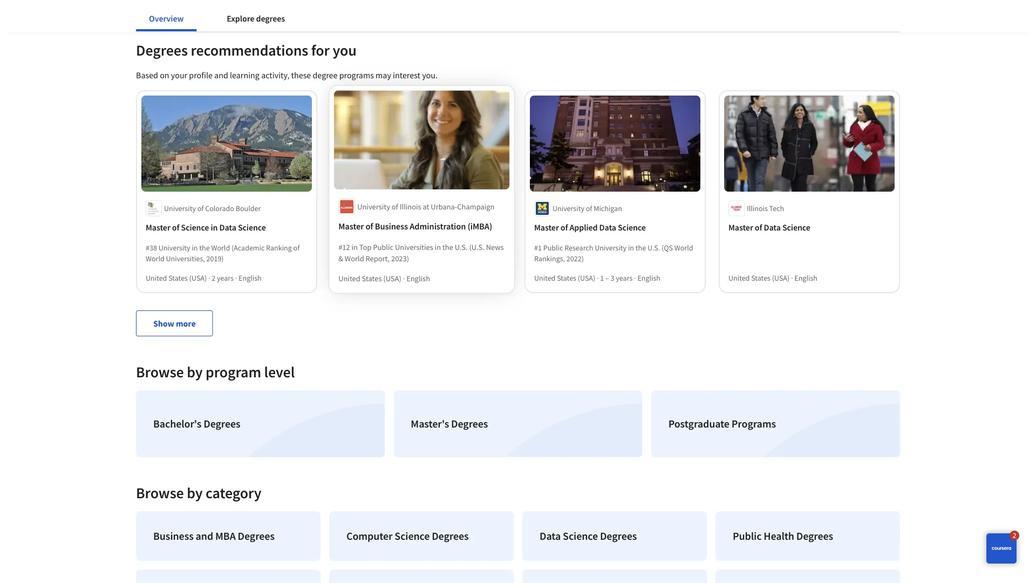 Task type: locate. For each thing, give the bounding box(es) containing it.
0 horizontal spatial illinois
[[400, 202, 422, 212]]

of left colorado
[[198, 203, 204, 213]]

public up report,
[[373, 242, 394, 252]]

master of data science
[[729, 222, 811, 233]]

of inside "master of applied data science" link
[[561, 222, 568, 233]]

2 horizontal spatial the
[[636, 243, 647, 253]]

university up "applied"
[[553, 203, 585, 213]]

boulder
[[236, 203, 261, 213]]

browse for browse by category
[[136, 484, 184, 502]]

states down report,
[[362, 273, 382, 283]]

–
[[606, 273, 610, 283]]

tech
[[770, 203, 785, 213]]

in down "master of applied data science" link
[[629, 243, 635, 253]]

of up 'master of business administration (imba)'
[[392, 202, 398, 212]]

1 horizontal spatial public
[[544, 243, 564, 253]]

by for category
[[187, 484, 203, 502]]

university of michigan
[[553, 203, 623, 213]]

by
[[187, 363, 203, 381], [187, 484, 203, 502]]

degrees
[[136, 41, 188, 60], [204, 417, 241, 431], [452, 417, 488, 431], [238, 529, 275, 543], [432, 529, 469, 543], [601, 529, 637, 543], [797, 529, 834, 543]]

of inside the master of data science link
[[755, 222, 763, 233]]

· down 2023)
[[403, 273, 405, 283]]

1 years from the left
[[217, 273, 234, 283]]

by left category
[[187, 484, 203, 502]]

(usa) for (imba)
[[384, 273, 402, 283]]

years right 2
[[217, 273, 234, 283]]

2
[[212, 273, 216, 283]]

#1
[[535, 243, 542, 253]]

u.s. inside #12 in top public universities in the u.s. (u.s. news & world report, 2023)
[[455, 242, 468, 252]]

2023)
[[392, 253, 409, 263]]

united states (usa) · english down report,
[[339, 273, 430, 283]]

master up '#12'
[[339, 221, 364, 232]]

(usa) down 2023)
[[384, 273, 402, 283]]

in down university of colorado boulder
[[211, 222, 218, 233]]

champaign
[[458, 202, 495, 212]]

1 horizontal spatial illinois
[[747, 203, 768, 213]]

1 horizontal spatial the
[[443, 242, 454, 252]]

science inside 'link'
[[395, 529, 430, 543]]

united
[[146, 273, 167, 283], [535, 273, 556, 283], [729, 273, 750, 283], [339, 273, 361, 283]]

1 vertical spatial list
[[132, 507, 905, 583]]

1 horizontal spatial u.s.
[[648, 243, 661, 253]]

0 horizontal spatial united states (usa) · english
[[339, 273, 430, 283]]

the down administration
[[443, 242, 454, 252]]

master up #1
[[535, 222, 559, 233]]

in right '#12'
[[352, 242, 358, 252]]

2 horizontal spatial public
[[733, 529, 762, 543]]

of for applied
[[561, 222, 568, 233]]

illinois
[[400, 202, 422, 212], [747, 203, 768, 213]]

of up top
[[366, 221, 373, 232]]

english right 3
[[638, 273, 661, 283]]

· down the master of data science link
[[792, 273, 794, 283]]

2 list from the top
[[132, 507, 905, 583]]

u.s. left (u.s.
[[455, 242, 468, 252]]

0 vertical spatial by
[[187, 363, 203, 381]]

level
[[264, 363, 295, 381]]

(usa) left 2
[[189, 273, 207, 283]]

of inside master of science in data science link
[[172, 222, 180, 233]]

tab list containing overview
[[136, 5, 315, 31]]

degree
[[313, 70, 338, 80]]

university down "master of applied data science" link
[[595, 243, 627, 253]]

and right profile
[[214, 70, 228, 80]]

0 horizontal spatial business
[[153, 529, 194, 543]]

of down illinois tech
[[755, 222, 763, 233]]

1 vertical spatial by
[[187, 484, 203, 502]]

list containing bachelor's degrees
[[132, 386, 905, 462]]

#12 in top public universities in the u.s. (u.s. news & world report, 2023)
[[339, 242, 504, 263]]

business and mba degrees
[[153, 529, 275, 543]]

0 vertical spatial browse
[[136, 363, 184, 381]]

illinois left at
[[400, 202, 422, 212]]

3
[[611, 273, 615, 283]]

list for browse by program level
[[132, 386, 905, 462]]

1 vertical spatial browse
[[136, 484, 184, 502]]

0 horizontal spatial the
[[199, 243, 210, 253]]

1 by from the top
[[187, 363, 203, 381]]

degrees
[[256, 13, 285, 24]]

u.s. left (qs
[[648, 243, 661, 253]]

programs
[[732, 417, 777, 431]]

master of applied data science link
[[535, 221, 697, 234]]

united for master of applied data science
[[535, 273, 556, 283]]

science
[[181, 222, 209, 233], [238, 222, 266, 233], [618, 222, 646, 233], [783, 222, 811, 233], [395, 529, 430, 543], [563, 529, 598, 543]]

business and mba degrees link
[[136, 511, 321, 561]]

illinois left tech
[[747, 203, 768, 213]]

interest
[[393, 70, 421, 80]]

1 browse from the top
[[136, 363, 184, 381]]

you.
[[422, 70, 438, 80]]

·
[[208, 273, 210, 283], [235, 273, 237, 283], [597, 273, 599, 283], [635, 273, 637, 283], [792, 273, 794, 283], [403, 273, 405, 283]]

united states (usa) · 2 years · english
[[146, 273, 262, 283]]

master down illinois tech
[[729, 222, 754, 233]]

data
[[220, 222, 236, 233], [600, 222, 617, 233], [764, 222, 781, 233], [540, 529, 561, 543]]

of inside master of business administration (imba) link
[[366, 221, 373, 232]]

business up universities
[[375, 221, 408, 232]]

based on your profile and learning activity, these degree programs may interest you.
[[136, 70, 438, 80]]

states down the master of data science at right
[[752, 273, 771, 283]]

1 horizontal spatial and
[[214, 70, 228, 80]]

university of colorado boulder
[[164, 203, 261, 213]]

the left (qs
[[636, 243, 647, 253]]

postgraduate
[[669, 417, 730, 431]]

university up top
[[358, 202, 390, 212]]

of for michigan
[[586, 203, 593, 213]]

the up 2019)
[[199, 243, 210, 253]]

university for science
[[164, 203, 196, 213]]

public
[[373, 242, 394, 252], [544, 243, 564, 253], [733, 529, 762, 543]]

the inside #1 public research university in the u.s. (qs world rankings, 2022)
[[636, 243, 647, 253]]

u.s.
[[455, 242, 468, 252], [648, 243, 661, 253]]

the
[[443, 242, 454, 252], [199, 243, 210, 253], [636, 243, 647, 253]]

university up master of science in data science
[[164, 203, 196, 213]]

list for browse by category
[[132, 507, 905, 583]]

business down browse by category on the bottom of the page
[[153, 529, 194, 543]]

2019)
[[207, 254, 224, 263]]

u.s. inside #1 public research university in the u.s. (qs world rankings, 2022)
[[648, 243, 661, 253]]

(usa) left the 1 on the top
[[578, 273, 596, 283]]

(imba)
[[468, 221, 493, 232]]

1 horizontal spatial years
[[616, 273, 633, 283]]

and left mba
[[196, 529, 213, 543]]

(usa) for science
[[578, 273, 596, 283]]

university of illinois at urbana-champaign
[[358, 202, 495, 212]]

world inside #12 in top public universities in the u.s. (u.s. news & world report, 2023)
[[345, 253, 364, 263]]

list
[[132, 386, 905, 462], [132, 507, 905, 583]]

of left "applied"
[[561, 222, 568, 233]]

0 vertical spatial list
[[132, 386, 905, 462]]

0 horizontal spatial u.s.
[[455, 242, 468, 252]]

world right (qs
[[675, 243, 694, 253]]

show
[[153, 318, 174, 329]]

of for illinois
[[392, 202, 398, 212]]

of right the ranking
[[294, 243, 300, 253]]

university inside #38 university in the world (academic ranking of world universities, 2019)
[[159, 243, 190, 253]]

ranking
[[266, 243, 292, 253]]

1 list from the top
[[132, 386, 905, 462]]

0 horizontal spatial years
[[217, 273, 234, 283]]

1
[[601, 273, 604, 283]]

university
[[358, 202, 390, 212], [164, 203, 196, 213], [553, 203, 585, 213], [159, 243, 190, 253], [595, 243, 627, 253]]

#1 public research university in the u.s. (qs world rankings, 2022)
[[535, 243, 694, 263]]

1 vertical spatial and
[[196, 529, 213, 543]]

world right & at left
[[345, 253, 364, 263]]

browse
[[136, 363, 184, 381], [136, 484, 184, 502]]

list containing business and mba degrees
[[132, 507, 905, 583]]

united states (usa) · english
[[729, 273, 818, 283], [339, 273, 430, 283]]

states
[[169, 273, 188, 283], [557, 273, 577, 283], [752, 273, 771, 283], [362, 273, 382, 283]]

of
[[392, 202, 398, 212], [198, 203, 204, 213], [586, 203, 593, 213], [366, 221, 373, 232], [172, 222, 180, 233], [561, 222, 568, 233], [755, 222, 763, 233], [294, 243, 300, 253]]

(usa)
[[189, 273, 207, 283], [578, 273, 596, 283], [773, 273, 790, 283], [384, 273, 402, 283]]

tab list
[[136, 5, 315, 31]]

united for master of science in data science
[[146, 273, 167, 283]]

united states (usa) · english down the master of data science at right
[[729, 273, 818, 283]]

browse by program level
[[136, 363, 295, 381]]

at
[[423, 202, 430, 212]]

0 horizontal spatial and
[[196, 529, 213, 543]]

university up universities,
[[159, 243, 190, 253]]

public left health
[[733, 529, 762, 543]]

by left program
[[187, 363, 203, 381]]

recommendations
[[191, 41, 309, 60]]

1 horizontal spatial business
[[375, 221, 408, 232]]

(academic
[[232, 243, 265, 253]]

in up universities,
[[192, 243, 198, 253]]

united for master of business administration (imba)
[[339, 273, 361, 283]]

more
[[176, 318, 196, 329]]

world
[[211, 243, 230, 253], [675, 243, 694, 253], [345, 253, 364, 263], [146, 254, 165, 263]]

of for data
[[755, 222, 763, 233]]

computer
[[347, 529, 393, 543]]

in
[[211, 222, 218, 233], [352, 242, 358, 252], [435, 242, 441, 252], [192, 243, 198, 253], [629, 243, 635, 253]]

and
[[214, 70, 228, 80], [196, 529, 213, 543]]

public up rankings,
[[544, 243, 564, 253]]

2 by from the top
[[187, 484, 203, 502]]

0 horizontal spatial public
[[373, 242, 394, 252]]

· right 3
[[635, 273, 637, 283]]

of left michigan
[[586, 203, 593, 213]]

master
[[339, 221, 364, 232], [146, 222, 171, 233], [535, 222, 559, 233], [729, 222, 754, 233]]

years right 3
[[616, 273, 633, 283]]

2 browse from the top
[[136, 484, 184, 502]]

states down 2022)
[[557, 273, 577, 283]]

english
[[239, 273, 262, 283], [638, 273, 661, 283], [795, 273, 818, 283], [407, 273, 430, 283]]

of up universities,
[[172, 222, 180, 233]]

states down universities,
[[169, 273, 188, 283]]

world up 2019)
[[211, 243, 230, 253]]

master up #38
[[146, 222, 171, 233]]



Task type: describe. For each thing, give the bounding box(es) containing it.
show more
[[153, 318, 196, 329]]

of for colorado
[[198, 203, 204, 213]]

category
[[206, 484, 262, 502]]

2022)
[[567, 254, 584, 263]]

computer science degrees
[[347, 529, 469, 543]]

administration
[[410, 221, 466, 232]]

overview
[[149, 13, 184, 24]]

colorado
[[205, 203, 234, 213]]

degrees recommendations for you
[[136, 41, 357, 60]]

in down administration
[[435, 242, 441, 252]]

in inside #1 public research university in the u.s. (qs world rankings, 2022)
[[629, 243, 635, 253]]

you
[[333, 41, 357, 60]]

university for applied
[[553, 203, 585, 213]]

· left 2
[[208, 273, 210, 283]]

universities
[[395, 242, 434, 252]]

master of applied data science
[[535, 222, 646, 233]]

master of data science link
[[729, 221, 891, 234]]

by for program
[[187, 363, 203, 381]]

health
[[764, 529, 795, 543]]

profile
[[189, 70, 213, 80]]

#12
[[339, 242, 350, 252]]

states for master of applied data science
[[557, 273, 577, 283]]

states for master of business administration (imba)
[[362, 273, 382, 283]]

for
[[312, 41, 330, 60]]

browse for browse by program level
[[136, 363, 184, 381]]

english down the master of data science link
[[795, 273, 818, 283]]

public inside #12 in top public universities in the u.s. (u.s. news & world report, 2023)
[[373, 242, 394, 252]]

browse by category
[[136, 484, 262, 502]]

program
[[206, 363, 261, 381]]

(usa) for data
[[189, 273, 207, 283]]

data science degrees
[[540, 529, 637, 543]]

1 horizontal spatial united states (usa) · english
[[729, 273, 818, 283]]

(u.s.
[[470, 242, 485, 252]]

explore degrees button
[[214, 5, 298, 31]]

in inside #38 university in the world (academic ranking of world universities, 2019)
[[192, 243, 198, 253]]

#38 university in the world (academic ranking of world universities, 2019)
[[146, 243, 300, 263]]

world inside #1 public research university in the u.s. (qs world rankings, 2022)
[[675, 243, 694, 253]]

data science degrees link
[[523, 511, 707, 561]]

learning
[[230, 70, 260, 80]]

these
[[291, 70, 311, 80]]

postgraduate programs
[[669, 417, 777, 431]]

activity,
[[261, 70, 290, 80]]

the inside #38 university in the world (academic ranking of world universities, 2019)
[[199, 243, 210, 253]]

1 vertical spatial business
[[153, 529, 194, 543]]

programs
[[340, 70, 374, 80]]

0 vertical spatial and
[[214, 70, 228, 80]]

of for science
[[172, 222, 180, 233]]

· left the 1 on the top
[[597, 273, 599, 283]]

(usa) down the master of data science at right
[[773, 273, 790, 283]]

and inside list
[[196, 529, 213, 543]]

show more button
[[136, 310, 213, 336]]

master's degrees link
[[394, 390, 643, 457]]

explore
[[227, 13, 255, 24]]

master for master of science in data science
[[146, 222, 171, 233]]

top
[[360, 242, 372, 252]]

bachelor's
[[153, 417, 202, 431]]

postgraduate programs link
[[652, 390, 901, 457]]

public health degrees
[[733, 529, 834, 543]]

master for master of data science
[[729, 222, 754, 233]]

university inside #1 public research university in the u.s. (qs world rankings, 2022)
[[595, 243, 627, 253]]

the inside #12 in top public universities in the u.s. (u.s. news & world report, 2023)
[[443, 242, 454, 252]]

of for business
[[366, 221, 373, 232]]

master for master of business administration (imba)
[[339, 221, 364, 232]]

applied
[[570, 222, 598, 233]]

bachelor's degrees link
[[136, 390, 385, 457]]

world down #38
[[146, 254, 165, 263]]

states for master of science in data science
[[169, 273, 188, 283]]

on
[[160, 70, 169, 80]]

public inside "link"
[[733, 529, 762, 543]]

english down #12 in top public universities in the u.s. (u.s. news & world report, 2023)
[[407, 273, 430, 283]]

universities,
[[166, 254, 205, 263]]

master's
[[411, 417, 449, 431]]

rankings,
[[535, 254, 565, 263]]

master of science in data science
[[146, 222, 266, 233]]

master for master of applied data science
[[535, 222, 559, 233]]

based
[[136, 70, 158, 80]]

news
[[486, 242, 504, 252]]

2 years from the left
[[616, 273, 633, 283]]

university for business
[[358, 202, 390, 212]]

degrees inside "link"
[[797, 529, 834, 543]]

may
[[376, 70, 391, 80]]

research
[[565, 243, 594, 253]]

master of business administration (imba) link
[[339, 219, 506, 233]]

of inside #38 university in the world (academic ranking of world universities, 2019)
[[294, 243, 300, 253]]

master of science in data science link
[[146, 221, 308, 234]]

illinois tech
[[747, 203, 785, 213]]

0 vertical spatial business
[[375, 221, 408, 232]]

bachelor's degrees
[[153, 417, 241, 431]]

mba
[[215, 529, 236, 543]]

michigan
[[594, 203, 623, 213]]

explore degrees
[[227, 13, 285, 24]]

report,
[[366, 253, 390, 263]]

public health degrees link
[[716, 511, 901, 561]]

computer science degrees link
[[329, 511, 514, 561]]

#38
[[146, 243, 157, 253]]

your
[[171, 70, 187, 80]]

degrees inside 'link'
[[432, 529, 469, 543]]

english down the (academic
[[239, 273, 262, 283]]

urbana-
[[431, 202, 458, 212]]

overview button
[[136, 5, 197, 31]]

· right 2
[[235, 273, 237, 283]]

&
[[339, 253, 343, 263]]

united states (usa) · 1 – 3 years · english
[[535, 273, 661, 283]]

master of business administration (imba)
[[339, 221, 493, 232]]

public inside #1 public research university in the u.s. (qs world rankings, 2022)
[[544, 243, 564, 253]]

(qs
[[662, 243, 673, 253]]



Task type: vqa. For each thing, say whether or not it's contained in the screenshot.
Data Science Degrees Link
yes



